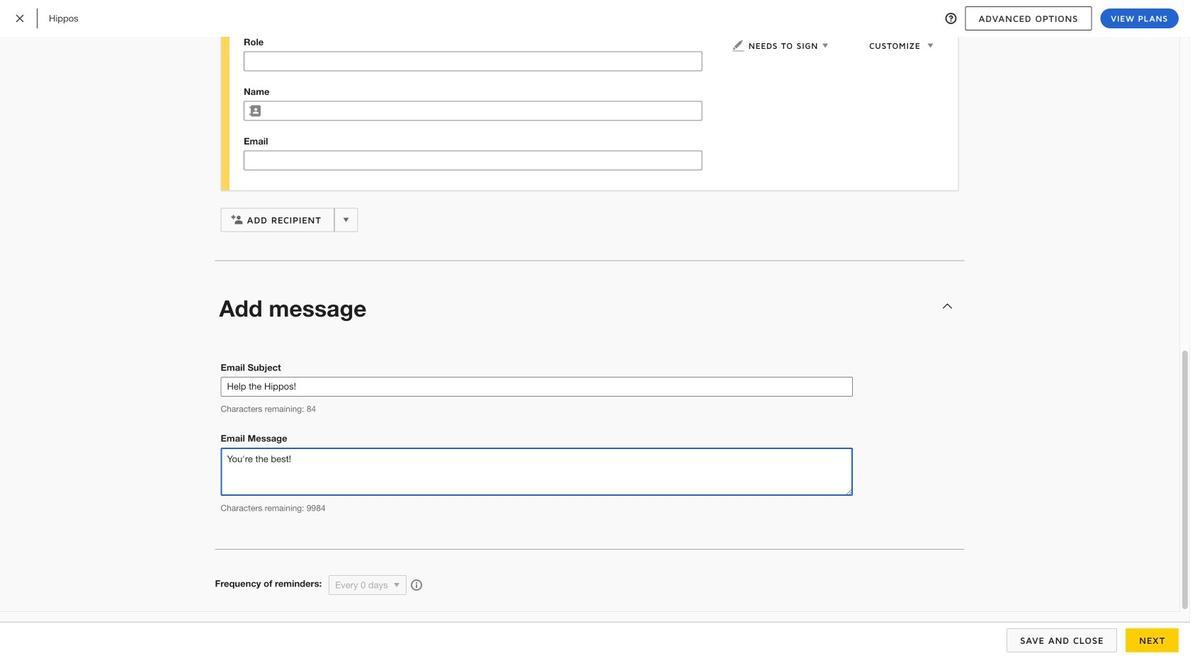 Task type: locate. For each thing, give the bounding box(es) containing it.
Enter Message text field
[[221, 448, 853, 496]]

None text field
[[245, 151, 702, 170]]

None text field
[[245, 52, 702, 71], [266, 102, 702, 120], [245, 52, 702, 71], [266, 102, 702, 120]]



Task type: describe. For each thing, give the bounding box(es) containing it.
Complete with DocuSign: text field
[[221, 378, 852, 396]]



Task type: vqa. For each thing, say whether or not it's contained in the screenshot.
Complete with DocuSign: text field
yes



